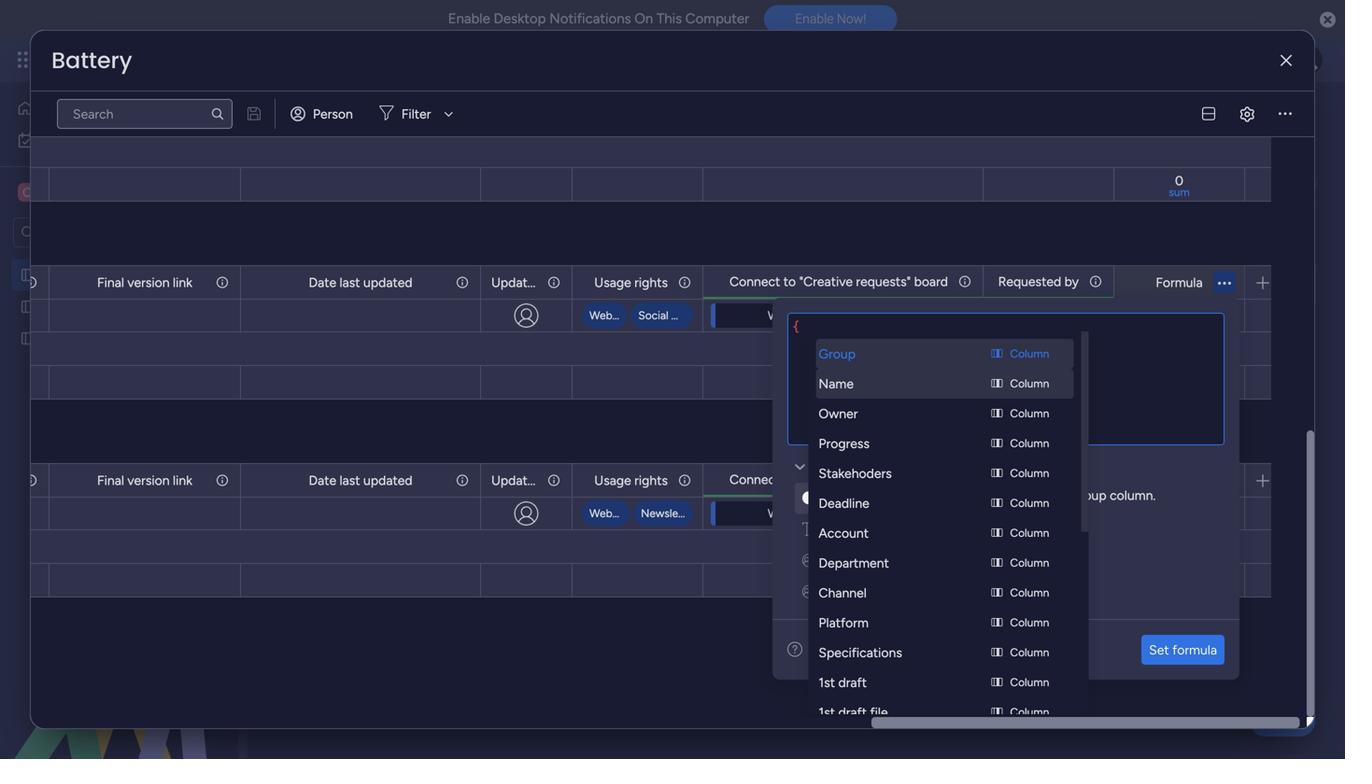 Task type: vqa. For each thing, say whether or not it's contained in the screenshot.
topmost redesign
yes



Task type: locate. For each thing, give the bounding box(es) containing it.
date
[[309, 275, 337, 291], [309, 473, 337, 489]]

learn
[[810, 643, 842, 659]]

v2 multiple person column image for stakehoders
[[803, 583, 821, 603]]

connect to "creative requests" board up "deadline"
[[730, 472, 948, 488]]

board left the
[[914, 472, 948, 488]]

1 horizontal spatial enable
[[795, 11, 834, 26]]

creative
[[43, 184, 101, 201], [44, 299, 93, 315]]

monday
[[83, 49, 147, 70]]

1 1st from the top
[[819, 675, 835, 691]]

1 vertical spatial requests"
[[856, 472, 911, 488]]

1 horizontal spatial list box
[[809, 332, 1089, 728]]

(dam)
[[684, 97, 779, 138], [199, 267, 237, 283]]

by
[[1065, 274, 1079, 290], [546, 275, 560, 291], [1065, 472, 1079, 488], [546, 473, 560, 489]]

work
[[64, 132, 93, 148]]

1 connect from the top
[[730, 274, 781, 290]]

1 last from the top
[[340, 275, 360, 291]]

1 vertical spatial website homepage redesign
[[44, 331, 211, 347]]

2 usage rights field from the top
[[590, 470, 673, 491]]

whiteboard
[[601, 175, 670, 191]]

0 vertical spatial digital
[[284, 97, 377, 138]]

connect for 2nd connect to "creative requests" board field from the top
[[730, 472, 781, 488]]

Requested by field
[[994, 271, 1084, 292], [994, 470, 1084, 490]]

0 vertical spatial last
[[340, 275, 360, 291]]

1 vertical spatial rights
[[635, 473, 668, 489]]

requested by
[[999, 274, 1079, 290], [999, 472, 1079, 488]]

column for stakehoders
[[1011, 467, 1050, 480]]

0 horizontal spatial asset
[[84, 267, 115, 283]]

1 vertical spatial redesign
[[161, 331, 211, 347]]

Date last updated field
[[304, 272, 417, 293], [304, 470, 417, 491]]

0 horizontal spatial (dam)
[[199, 267, 237, 283]]

0 vertical spatial updated
[[364, 275, 413, 291]]

1 vertical spatial date last updated
[[309, 473, 413, 489]]

1 vertical spatial connect to "creative requests" board field
[[725, 470, 953, 490]]

0 vertical spatial name
[[819, 376, 854, 392]]

4 column from the top
[[1011, 437, 1050, 450]]

0 vertical spatial requested by field
[[994, 271, 1084, 292]]

8 column from the top
[[1011, 556, 1050, 570]]

to
[[784, 274, 796, 290], [784, 472, 796, 488]]

5 column from the top
[[1011, 467, 1050, 480]]

final
[[97, 275, 124, 291], [97, 473, 124, 489]]

1 link from the top
[[173, 275, 192, 291]]

column information image for updated by's the usage rights field
[[677, 275, 692, 290]]

owner down account at the right bottom of the page
[[824, 554, 861, 569]]

1 usage from the top
[[595, 275, 631, 291]]

2 requested by field from the top
[[994, 470, 1084, 490]]

1 vertical spatial date last updated field
[[304, 470, 417, 491]]

0 vertical spatial to
[[784, 274, 796, 290]]

final for updated by
[[97, 275, 124, 291]]

"creative up "v2 sun" image
[[800, 472, 853, 488]]

set formula
[[1149, 642, 1218, 658]]

connect to "creative requests" board up {
[[730, 274, 948, 290]]

2 date last updated from the top
[[309, 473, 413, 489]]

final version link
[[97, 275, 192, 291], [97, 473, 192, 489]]

1 rights from the top
[[635, 275, 668, 291]]

to down list arrow image
[[784, 472, 796, 488]]

1 date from the top
[[309, 275, 337, 291]]

0 vertical spatial connect
[[730, 274, 781, 290]]

rights up social
[[635, 275, 668, 291]]

v2 multiple person column image up platform
[[803, 583, 821, 603]]

connect to "creative requests" board
[[730, 274, 948, 290], [730, 472, 948, 488]]

1 draft from the top
[[839, 675, 867, 691]]

draft
[[839, 675, 867, 691], [839, 705, 867, 721]]

management up collaborative whiteboard button on the top left of the page
[[471, 97, 677, 138]]

connect to "creative requests" board field up {
[[725, 271, 953, 292]]

6
[[391, 399, 413, 445]]

2 to from the top
[[784, 472, 796, 488]]

2 enable from the left
[[795, 11, 834, 26]]

stakehoders down progress
[[819, 466, 892, 482]]

2 final version link from the top
[[97, 473, 192, 489]]

0 vertical spatial updated by
[[492, 275, 560, 291]]

0 horizontal spatial enable
[[448, 10, 490, 27]]

10 v2 column icon image from the top
[[992, 616, 1003, 630]]

account
[[819, 526, 869, 542]]

management
[[471, 97, 677, 138], [119, 267, 196, 283]]

Usage rights field
[[590, 272, 673, 293], [590, 470, 673, 491]]

0 vertical spatial date last updated
[[309, 275, 413, 291]]

board
[[914, 274, 948, 290], [914, 472, 948, 488]]

2 "creative from the top
[[800, 472, 853, 488]]

homepage
[[816, 308, 873, 323], [95, 331, 158, 347], [816, 506, 873, 521]]

9 v2 column icon image from the top
[[992, 586, 1003, 600]]

connect for 2nd connect to "creative requests" board field from the bottom of the page
[[730, 274, 781, 290]]

link for updated by
[[173, 275, 192, 291]]

digital up creative requests
[[44, 267, 81, 283]]

1 vertical spatial final version link field
[[93, 470, 197, 491]]

1 final version link field from the top
[[93, 272, 197, 293]]

asset up the team
[[385, 97, 464, 138]]

digital asset management (dam) up requests
[[44, 267, 237, 283]]

public board image for creative requests
[[20, 298, 37, 316]]

date for 1st date last updated field
[[309, 275, 337, 291]]

0 vertical spatial requested
[[999, 274, 1062, 290]]

2 usage rights from the top
[[595, 473, 668, 489]]

1 vertical spatial requested by field
[[994, 470, 1084, 490]]

online docs button
[[661, 168, 760, 198]]

0 vertical spatial draft
[[839, 675, 867, 691]]

v2 multiple person column image down dapulse text column image
[[803, 551, 821, 571]]

social
[[639, 309, 669, 322]]

updated for 2nd updated by field from the bottom
[[492, 275, 543, 291]]

1 vertical spatial usage
[[595, 473, 631, 489]]

1 vertical spatial creative
[[44, 299, 93, 315]]

0 vertical spatial management
[[471, 97, 677, 138]]

1 final from the top
[[97, 275, 124, 291]]

group right from
[[1070, 488, 1107, 504]]

v2 column icon image for 1st draft
[[992, 676, 1003, 690]]

more
[[846, 643, 876, 659]]

invite / 1
[[1222, 110, 1272, 126]]

rights
[[635, 275, 668, 291], [635, 473, 668, 489]]

{
[[792, 320, 800, 335]]

list box
[[0, 256, 238, 607], [809, 332, 1089, 728]]

0 horizontal spatial list box
[[0, 256, 238, 607]]

stakehoders down the department
[[824, 585, 892, 600]]

5 v2 column icon image from the top
[[992, 467, 1003, 480]]

0 vertical spatial final
[[97, 275, 124, 291]]

draft up '1st draft file'
[[839, 675, 867, 691]]

0 vertical spatial usage rights field
[[590, 272, 673, 293]]

2 tom from the top
[[1037, 507, 1061, 522]]

0 vertical spatial updated
[[492, 275, 543, 291]]

creative requests
[[44, 299, 147, 315]]

None search field
[[57, 99, 233, 129]]

public board image for digital asset management (dam)
[[20, 266, 37, 284]]

owner up progress
[[819, 406, 858, 422]]

0 vertical spatial connect to "creative requests" board
[[730, 274, 948, 290]]

1 vertical spatial connect to "creative requests" board
[[730, 472, 948, 488]]

1 v2 column icon image from the top
[[992, 347, 1003, 361]]

2 connect to "creative requests" board field from the top
[[725, 470, 953, 490]]

12 v2 column icon image from the top
[[992, 676, 1003, 690]]

1 vertical spatial digital
[[44, 267, 81, 283]]

dapulse text column image
[[803, 520, 821, 540]]

2 updated by from the top
[[492, 473, 560, 489]]

1 vertical spatial requested by
[[999, 472, 1079, 488]]

1 updated by from the top
[[492, 275, 560, 291]]

digital
[[284, 97, 377, 138], [44, 267, 81, 283]]

name inside option
[[819, 376, 854, 392]]

1 vertical spatial draft
[[839, 705, 867, 721]]

requests"
[[856, 274, 911, 290], [856, 472, 911, 488]]

1 vertical spatial management
[[119, 267, 196, 283]]

no
[[512, 276, 530, 292]]

management up requests
[[119, 267, 196, 283]]

final version link field for date last updated
[[93, 470, 197, 491]]

digital left filter at top left
[[284, 97, 377, 138]]

2 v2 column icon image from the top
[[992, 377, 1003, 391]]

workspace image
[[18, 182, 36, 203]]

1 version from the top
[[127, 275, 170, 291]]

1 vertical spatial public board image
[[20, 298, 37, 316]]

group up progress
[[819, 346, 856, 362]]

column information image for 2nd updated by field from the bottom
[[547, 275, 562, 290]]

2 final from the top
[[97, 473, 124, 489]]

website
[[768, 308, 813, 323], [590, 309, 631, 322], [44, 331, 92, 347], [768, 506, 813, 521], [590, 507, 631, 520]]

1 vertical spatial "creative
[[800, 472, 853, 488]]

homepage right {
[[816, 308, 873, 323]]

0 vertical spatial requests"
[[856, 274, 911, 290]]

1 to from the top
[[784, 274, 796, 290]]

0 vertical spatial v2 multiple person column image
[[803, 551, 821, 571]]

arrow down image
[[438, 103, 460, 125]]

v2 column icon image inside name option
[[992, 377, 1003, 391]]

learn more about formulas link
[[780, 639, 975, 662]]

dapulse close image
[[1320, 11, 1336, 30]]

group option
[[816, 339, 1074, 369]]

asset inside list box
[[84, 267, 115, 283]]

notifications
[[550, 10, 631, 27]]

v2 column icon image for progress
[[992, 437, 1003, 450]]

0 vertical spatial public board image
[[20, 266, 37, 284]]

2 v2 multiple person column image from the top
[[803, 583, 821, 603]]

computer
[[686, 10, 750, 27]]

9 column from the top
[[1011, 586, 1050, 600]]

creative left requests
[[44, 299, 93, 315]]

public board image
[[20, 266, 37, 284], [20, 298, 37, 316]]

1st
[[819, 675, 835, 691], [819, 705, 835, 721]]

no value
[[512, 276, 566, 292]]

collaborative whiteboard online docs
[[520, 175, 746, 191]]

0 vertical spatial (dam)
[[684, 97, 779, 138]]

updated for 1st updated by field from the bottom
[[492, 473, 543, 489]]

1st down 1st draft
[[819, 705, 835, 721]]

draft left file
[[839, 705, 867, 721]]

1 horizontal spatial asset
[[385, 97, 464, 138]]

to up {
[[784, 274, 796, 290]]

Connect to "Creative requests" board field
[[725, 271, 953, 292], [725, 470, 953, 490]]

1 vertical spatial final version link
[[97, 473, 192, 489]]

team
[[402, 175, 434, 191]]

1 public board image from the top
[[20, 266, 37, 284]]

draft for 1st draft
[[839, 675, 867, 691]]

1st down learn
[[819, 675, 835, 691]]

1 vertical spatial updated
[[364, 473, 413, 489]]

0 vertical spatial final version link
[[97, 275, 192, 291]]

workspace selection element
[[18, 181, 150, 204]]

usage rights field up website social media
[[590, 272, 673, 293]]

1 usage rights field from the top
[[590, 272, 673, 293]]

13 v2 column icon image from the top
[[992, 706, 1003, 720]]

0 vertical spatial usage rights
[[595, 275, 668, 291]]

option
[[0, 258, 238, 262]]

0 vertical spatial digital asset management (dam)
[[284, 97, 779, 138]]

v2 column icon image for channel
[[992, 586, 1003, 600]]

1 vertical spatial updated by
[[492, 473, 560, 489]]

2 updated from the top
[[492, 473, 543, 489]]

column for 1st draft file
[[1011, 706, 1050, 720]]

last
[[340, 275, 360, 291], [340, 473, 360, 489]]

usage rights up website social media
[[595, 275, 668, 291]]

2 date last updated field from the top
[[304, 470, 417, 491]]

0 vertical spatial requested by
[[999, 274, 1079, 290]]

3 column from the top
[[1011, 407, 1050, 420]]

0 vertical spatial updated by field
[[487, 272, 560, 293]]

updated
[[364, 275, 413, 291], [364, 473, 413, 489]]

Updated by field
[[487, 272, 560, 293], [487, 470, 560, 491]]

1 vertical spatial 1st
[[819, 705, 835, 721]]

group inside option
[[819, 346, 856, 362]]

usage rights field up newsletter
[[590, 470, 673, 491]]

home link
[[11, 93, 227, 123]]

v2 column icon image for platform
[[992, 616, 1003, 630]]

6 v2 column icon image from the top
[[992, 497, 1003, 510]]

enable inside enable now! button
[[795, 11, 834, 26]]

0 vertical spatial "creative
[[800, 274, 853, 290]]

"creative
[[800, 274, 853, 290], [800, 472, 853, 488]]

1 vertical spatial stakehoders
[[824, 585, 892, 600]]

0 vertical spatial date last updated field
[[304, 272, 417, 293]]

0 vertical spatial 1st
[[819, 675, 835, 691]]

date last updated
[[309, 275, 413, 291], [309, 473, 413, 489]]

v2 column icon image
[[992, 347, 1003, 361], [992, 377, 1003, 391], [992, 407, 1003, 420], [992, 437, 1003, 450], [992, 467, 1003, 480], [992, 497, 1003, 510], [992, 527, 1003, 540], [992, 556, 1003, 570], [992, 586, 1003, 600], [992, 616, 1003, 630], [992, 646, 1003, 660], [992, 676, 1003, 690], [992, 706, 1003, 720]]

enable left desktop
[[448, 10, 490, 27]]

column inside group option
[[1011, 347, 1050, 361]]

1 updated from the top
[[364, 275, 413, 291]]

1 vertical spatial (dam)
[[199, 267, 237, 283]]

homepage down requests
[[95, 331, 158, 347]]

v2 multiple person column image
[[803, 551, 821, 571], [803, 583, 821, 603]]

search image
[[210, 107, 225, 121]]

updated by
[[492, 275, 560, 291], [492, 473, 560, 489]]

1 vertical spatial updated
[[492, 473, 543, 489]]

version for updated
[[127, 275, 170, 291]]

v2 column icon image inside group option
[[992, 347, 1003, 361]]

Filter dashboard by text search field
[[57, 99, 233, 129]]

7 column from the top
[[1011, 527, 1050, 540]]

1 vertical spatial to
[[784, 472, 796, 488]]

creative inside the workspace selection element
[[43, 184, 101, 201]]

1 vertical spatial asset
[[84, 267, 115, 283]]

homepage up account at the right bottom of the page
[[816, 506, 873, 521]]

assets
[[105, 184, 147, 201]]

11 column from the top
[[1011, 646, 1050, 660]]

column inside name option
[[1011, 377, 1050, 391]]

2 usage from the top
[[595, 473, 631, 489]]

usage rights up newsletter
[[595, 473, 668, 489]]

Final version link field
[[93, 272, 197, 293], [93, 470, 197, 491]]

1 horizontal spatial (dam)
[[684, 97, 779, 138]]

my
[[43, 132, 61, 148]]

my work
[[43, 132, 93, 148]]

2 draft from the top
[[839, 705, 867, 721]]

column for department
[[1011, 556, 1050, 570]]

2 updated from the top
[[364, 473, 413, 489]]

Formula field
[[1152, 272, 1208, 293]]

1 connect to "creative requests" board field from the top
[[725, 271, 953, 292]]

12 column from the top
[[1011, 676, 1050, 690]]

1 vertical spatial board
[[914, 472, 948, 488]]

1 vertical spatial requested
[[999, 472, 1062, 488]]

0 vertical spatial tom
[[1037, 309, 1061, 324]]

3 v2 column icon image from the top
[[992, 407, 1003, 420]]

2 version from the top
[[127, 473, 170, 489]]

2 final version link field from the top
[[93, 470, 197, 491]]

enable left now!
[[795, 11, 834, 26]]

1 date last updated from the top
[[309, 275, 413, 291]]

1 usage rights from the top
[[595, 275, 668, 291]]

2 column from the top
[[1011, 377, 1050, 391]]

stakehoders
[[819, 466, 892, 482], [824, 585, 892, 600]]

10 column from the top
[[1011, 616, 1050, 630]]

column for name
[[1011, 377, 1050, 391]]

0 vertical spatial owner
[[819, 406, 858, 422]]

my work link
[[11, 125, 227, 155]]

invite / 1 button
[[1188, 103, 1280, 133]]

1 vertical spatial final
[[97, 473, 124, 489]]

1 requested by field from the top
[[994, 271, 1084, 292]]

"creative up {
[[800, 274, 853, 290]]

usage
[[595, 275, 631, 291], [595, 473, 631, 489]]

7 v2 column icon image from the top
[[992, 527, 1003, 540]]

website homepage redesign
[[768, 308, 923, 323], [44, 331, 211, 347], [768, 506, 923, 521]]

column information image for the usage rights field for date last updated
[[677, 473, 692, 488]]

board up group option
[[914, 274, 948, 290]]

creative for creative requests
[[44, 299, 93, 315]]

0 vertical spatial rights
[[635, 275, 668, 291]]

person button
[[283, 99, 364, 129]]

1
[[1266, 110, 1272, 126]]

column information image
[[23, 275, 38, 290], [455, 275, 470, 290], [547, 275, 562, 290], [677, 275, 692, 290], [547, 473, 562, 488], [677, 473, 692, 488]]

8 v2 column icon image from the top
[[992, 556, 1003, 570]]

0 vertical spatial creative
[[43, 184, 101, 201]]

v2 column icon image for deadline
[[992, 497, 1003, 510]]

column information image for 1st date last updated field
[[455, 275, 470, 290]]

0 vertical spatial link
[[173, 275, 192, 291]]

1 column from the top
[[1011, 347, 1050, 361]]

v2 column icon image for name
[[992, 377, 1003, 391]]

0 horizontal spatial digital
[[44, 267, 81, 283]]

1 v2 multiple person column image from the top
[[803, 551, 821, 571]]

group
[[819, 346, 856, 362], [946, 463, 993, 483], [1070, 488, 1107, 504], [824, 491, 859, 506]]

0 horizontal spatial digital asset management (dam)
[[44, 267, 237, 283]]

name up progress
[[819, 376, 854, 392]]

2 rights from the top
[[635, 473, 668, 489]]

column for progress
[[1011, 437, 1050, 450]]

name down "deadline"
[[824, 522, 857, 537]]

digital asset management (dam) up collaborative
[[284, 97, 779, 138]]

1 vertical spatial v2 multiple person column image
[[803, 583, 821, 603]]

6 column from the top
[[1011, 497, 1050, 510]]

link
[[173, 275, 192, 291], [173, 473, 192, 489]]

2 last from the top
[[340, 473, 360, 489]]

connect to "creative requests" board field up "deadline"
[[725, 470, 953, 490]]

set
[[1149, 642, 1170, 658]]

columns
[[810, 459, 862, 475]]

0 vertical spatial date
[[309, 275, 337, 291]]

requested
[[999, 274, 1062, 290], [999, 472, 1062, 488]]

updated
[[492, 275, 543, 291], [492, 473, 543, 489]]

2 requested by from the top
[[999, 472, 1079, 488]]

asset up creative requests
[[84, 267, 115, 283]]

11 v2 column icon image from the top
[[992, 646, 1003, 660]]

enable for enable desktop notifications on this computer
[[448, 10, 490, 27]]

final version link for date last updated
[[97, 473, 192, 489]]

13 column from the top
[[1011, 706, 1050, 720]]

1 final version link from the top
[[97, 275, 192, 291]]

updated by for 1st updated by field from the bottom
[[492, 473, 560, 489]]

0 vertical spatial version
[[127, 275, 170, 291]]

0 vertical spatial board
[[914, 274, 948, 290]]

value
[[1005, 488, 1036, 504]]

2 link from the top
[[173, 473, 192, 489]]

asset
[[385, 97, 464, 138], [84, 267, 115, 283]]

usage rights field for updated by
[[590, 272, 673, 293]]

0 vertical spatial connect to "creative requests" board field
[[725, 271, 953, 292]]

draft for 1st draft file
[[839, 705, 867, 721]]

digital asset management (dam)
[[284, 97, 779, 138], [44, 267, 237, 283]]

1 horizontal spatial digital asset management (dam)
[[284, 97, 779, 138]]

1st draft file
[[819, 705, 888, 721]]

v2 column icon image for group
[[992, 347, 1003, 361]]

creative right c
[[43, 184, 101, 201]]

1 vertical spatial last
[[340, 473, 360, 489]]

column for owner
[[1011, 407, 1050, 420]]

1 updated from the top
[[492, 275, 543, 291]]

date for second date last updated field from the top of the page
[[309, 473, 337, 489]]

1 horizontal spatial management
[[471, 97, 677, 138]]

2 connect to "creative requests" board from the top
[[730, 472, 948, 488]]

column information image
[[958, 274, 973, 289], [1089, 274, 1104, 289], [215, 275, 230, 290], [1089, 472, 1104, 487], [23, 473, 38, 488], [215, 473, 230, 488], [455, 473, 470, 488]]

2 1st from the top
[[819, 705, 835, 721]]

usage for date last updated
[[595, 473, 631, 489]]

1 vertical spatial digital asset management (dam)
[[44, 267, 237, 283]]

1 enable from the left
[[448, 10, 490, 27]]

enable
[[448, 10, 490, 27], [795, 11, 834, 26]]

1 vertical spatial connect
[[730, 472, 781, 488]]

2 public board image from the top
[[20, 298, 37, 316]]

4 v2 column icon image from the top
[[992, 437, 1003, 450]]

1 vertical spatial usage rights
[[595, 473, 668, 489]]

1 vertical spatial usage rights field
[[590, 470, 673, 491]]

specifications
[[819, 645, 903, 661]]

lottie animation element
[[0, 571, 238, 760]]

0 vertical spatial final version link field
[[93, 272, 197, 293]]

2 connect from the top
[[730, 472, 781, 488]]

2 date from the top
[[309, 473, 337, 489]]

filter button
[[372, 99, 460, 129]]

0 vertical spatial usage
[[595, 275, 631, 291]]

owner
[[819, 406, 858, 422], [824, 554, 861, 569]]

1 vertical spatial tom
[[1037, 507, 1061, 522]]

0 vertical spatial asset
[[385, 97, 464, 138]]

rights up newsletter
[[635, 473, 668, 489]]

version
[[127, 275, 170, 291], [127, 473, 170, 489]]

1 vertical spatial link
[[173, 473, 192, 489]]



Task type: describe. For each thing, give the bounding box(es) containing it.
1 "creative from the top
[[800, 274, 853, 290]]

1 board from the top
[[914, 274, 948, 290]]

usage rights field for date last updated
[[590, 470, 673, 491]]

my work option
[[11, 125, 227, 155]]

docs
[[716, 175, 746, 191]]

on
[[635, 10, 653, 27]]

group up insert on the bottom right of page
[[946, 463, 993, 483]]

1st draft
[[819, 675, 867, 691]]

learn more about formulas
[[810, 643, 967, 659]]

last for 1st date last updated field
[[340, 275, 360, 291]]

1 requested by from the top
[[999, 274, 1079, 290]]

monday button
[[49, 36, 298, 84]]

requests
[[97, 299, 147, 315]]

v2 column icon image for 1st draft file
[[992, 706, 1003, 720]]

department
[[819, 556, 889, 571]]

column for account
[[1011, 527, 1050, 540]]

workload
[[437, 175, 492, 191]]

more dots image
[[1279, 107, 1292, 121]]

column information image for 1st updated by field from the bottom
[[547, 473, 562, 488]]

group right "v2 sun" image
[[824, 491, 859, 506]]

v2 column icon image for owner
[[992, 407, 1003, 420]]

2 board from the top
[[914, 472, 948, 488]]

final version link for updated by
[[97, 275, 192, 291]]

this
[[657, 10, 682, 27]]

team workload button
[[388, 168, 506, 198]]

set formula button
[[1142, 635, 1225, 665]]

public board image
[[20, 330, 37, 348]]

the
[[982, 488, 1002, 504]]

list box containing group
[[809, 332, 1089, 728]]

usage for updated by
[[595, 275, 631, 291]]

2 vertical spatial website homepage redesign
[[768, 506, 923, 521]]

v2 question mark circle o image
[[788, 641, 803, 659]]

2 vertical spatial redesign
[[876, 506, 923, 521]]

0 vertical spatial website homepage redesign
[[768, 308, 923, 323]]

date last updated for second date last updated field from the top of the page
[[309, 473, 413, 489]]

select product image
[[17, 50, 36, 69]]

online
[[675, 175, 713, 191]]

1 vertical spatial name
[[824, 522, 857, 537]]

about
[[879, 643, 913, 659]]

1 tom from the top
[[1037, 309, 1061, 324]]

group insert the value from group column.
[[946, 463, 1156, 504]]

column for 1st draft
[[1011, 676, 1050, 690]]

last for second date last updated field from the top of the page
[[340, 473, 360, 489]]

formulas
[[917, 643, 967, 659]]

link for date last updated
[[173, 473, 192, 489]]

2 updated by field from the top
[[487, 470, 560, 491]]

updated for 1st date last updated field
[[364, 275, 413, 291]]

website social media
[[590, 309, 702, 322]]

dapulse x slim image
[[1281, 54, 1292, 68]]

channel
[[819, 585, 867, 601]]

name option
[[816, 369, 1074, 399]]

insert
[[946, 488, 979, 504]]

sum
[[1169, 185, 1190, 199]]

updated for second date last updated field from the top of the page
[[364, 473, 413, 489]]

enable now! button
[[765, 5, 897, 33]]

newsletter
[[641, 507, 697, 520]]

column for platform
[[1011, 616, 1050, 630]]

final for date last updated
[[97, 473, 124, 489]]

list arrow image
[[794, 465, 806, 470]]

column.
[[1110, 488, 1156, 504]]

progress
[[819, 436, 870, 452]]

0
[[1176, 173, 1184, 189]]

0 horizontal spatial management
[[119, 267, 196, 283]]

now!
[[837, 11, 867, 26]]

column for channel
[[1011, 586, 1050, 600]]

1 updated by field from the top
[[487, 272, 560, 293]]

/
[[1258, 110, 1263, 126]]

enable now!
[[795, 11, 867, 26]]

Battery field
[[47, 45, 137, 76]]

home option
[[11, 93, 227, 123]]

help button
[[1250, 706, 1316, 737]]

c
[[22, 185, 32, 200]]

1 vertical spatial owner
[[824, 554, 861, 569]]

v2 column icon image for department
[[992, 556, 1003, 570]]

list box containing digital asset management (dam)
[[0, 256, 238, 607]]

v2 split view image
[[1203, 107, 1216, 121]]

to for 2nd connect to "creative requests" board field from the top
[[784, 472, 796, 488]]

v2 sun image
[[803, 489, 821, 509]]

value
[[533, 276, 566, 292]]

help
[[1266, 712, 1300, 731]]

automate
[[1205, 175, 1263, 191]]

media
[[672, 309, 702, 322]]

1 date last updated field from the top
[[304, 272, 417, 293]]

enable desktop notifications on this computer
[[448, 10, 750, 27]]

updated by for 2nd updated by field from the bottom
[[492, 275, 560, 291]]

digital inside list box
[[44, 267, 81, 283]]

deadline
[[819, 496, 870, 512]]

column for specifications
[[1011, 646, 1050, 660]]

collaborative whiteboard button
[[506, 168, 670, 198]]

invite
[[1222, 110, 1255, 126]]

formula
[[1173, 642, 1218, 658]]

person
[[313, 106, 353, 122]]

1 requests" from the top
[[856, 274, 911, 290]]

0 vertical spatial stakehoders
[[819, 466, 892, 482]]

filter
[[402, 106, 431, 122]]

v2 column icon image for stakehoders
[[992, 467, 1003, 480]]

home
[[41, 100, 77, 116]]

automate button
[[1171, 168, 1271, 198]]

redesign inside list box
[[161, 331, 211, 347]]

v2 multiple person column image for owner
[[803, 551, 821, 571]]

2 requests" from the top
[[856, 472, 911, 488]]

0 vertical spatial redesign
[[876, 308, 923, 323]]

to for 2nd connect to "creative requests" board field from the bottom of the page
[[784, 274, 796, 290]]

rights for updated by
[[635, 275, 668, 291]]

collaborative
[[520, 175, 598, 191]]

date last updated for 1st date last updated field
[[309, 275, 413, 291]]

1 connect to "creative requests" board from the top
[[730, 274, 948, 290]]

creative assets
[[43, 184, 147, 201]]

1 vertical spatial homepage
[[95, 331, 158, 347]]

usage rights for updated by
[[595, 275, 668, 291]]

2 vertical spatial homepage
[[816, 506, 873, 521]]

Digital asset management (DAM) field
[[279, 97, 784, 138]]

desktop
[[494, 10, 546, 27]]

battery
[[51, 45, 132, 76]]

usage rights for date last updated
[[595, 473, 668, 489]]

formula
[[1156, 275, 1203, 291]]

column for deadline
[[1011, 497, 1050, 510]]

2 requested from the top
[[999, 472, 1062, 488]]

rights for date last updated
[[635, 473, 668, 489]]

0 sum
[[1169, 173, 1190, 199]]

v2 column icon image for account
[[992, 527, 1003, 540]]

platform
[[819, 615, 869, 631]]

1 requested from the top
[[999, 274, 1062, 290]]

1 horizontal spatial digital
[[284, 97, 377, 138]]

1st for 1st draft file
[[819, 705, 835, 721]]

column for group
[[1011, 347, 1050, 361]]

from
[[1039, 488, 1067, 504]]

v2 column icon image for specifications
[[992, 646, 1003, 660]]

lottie animation image
[[0, 571, 238, 760]]

version for date
[[127, 473, 170, 489]]

team workload
[[402, 175, 492, 191]]

creative for creative assets
[[43, 184, 101, 201]]

final version link field for updated by
[[93, 272, 197, 293]]

enable for enable now!
[[795, 11, 834, 26]]

0 vertical spatial homepage
[[816, 308, 873, 323]]

john smith image
[[1293, 45, 1323, 75]]

file
[[870, 705, 888, 721]]

1st for 1st draft
[[819, 675, 835, 691]]



